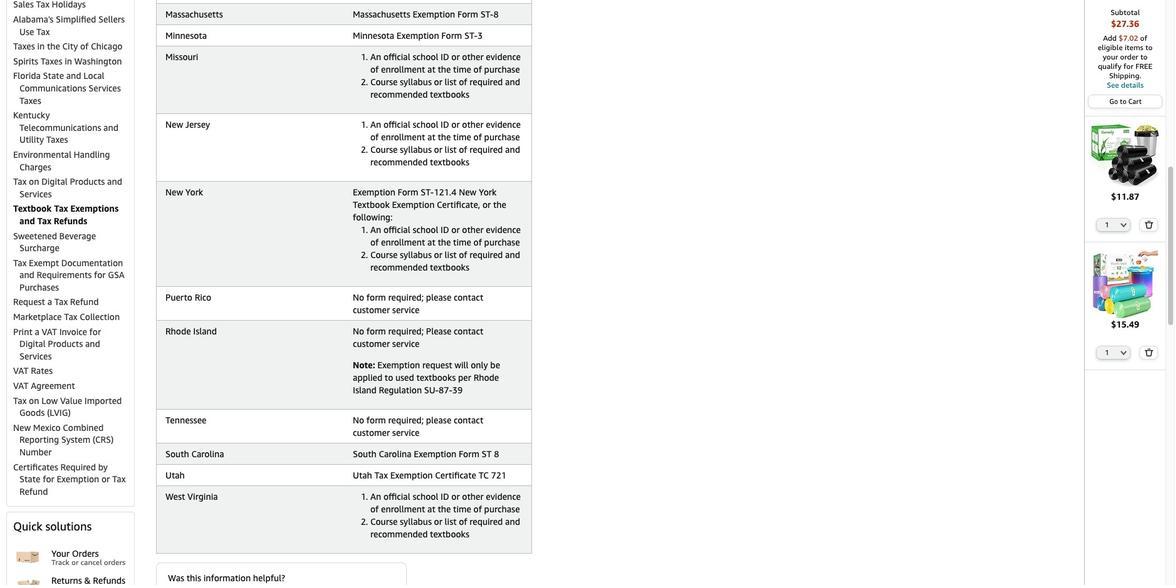 Task type: vqa. For each thing, say whether or not it's contained in the screenshot.
THE ENROLLMENT within the Exemption Form ST-121.4 New York Textbook Exemption Certificate, or the following: An official school ID or other evidence of enrollment at the time of purchase Course syllabus or list of required and recommended textbooks
yes



Task type: describe. For each thing, give the bounding box(es) containing it.
tax left exempt
[[13, 257, 27, 268]]

list inside exemption form st-121.4 new york textbook exemption certificate, or the following: an official school id or other evidence of enrollment at the time of purchase course syllabus or list of required and recommended textbooks
[[445, 250, 457, 260]]

note:
[[353, 360, 375, 371]]

st- for 8
[[481, 9, 494, 20]]

0 vertical spatial digital
[[41, 176, 68, 187]]

id for west virginia
[[441, 492, 449, 502]]

alabama's simplified sellers use tax link
[[13, 14, 125, 37]]

recommended for west virginia
[[371, 529, 428, 540]]

tax down alabama's
[[36, 26, 50, 37]]

to inside the go to cart link
[[1121, 97, 1127, 105]]

(lvig)
[[47, 408, 71, 418]]

alabama's simplified sellers use tax taxes in the city of chicago spirits taxes in washington florida state and local communications services taxes kentucky telecommunications and utility taxes environmental handling charges tax on digital products and services textbook tax exemptions and tax refunds sweetened beverage surcharge tax exempt documentation and requirements for gsa purchases request a tax refund marketplace tax collection print a vat invoice for digital products and services vat rates vat agreement tax on low value imported goods (lvig) new mexico combined reporting system (crs) number certificates required by state for exemption or tax refund
[[13, 14, 126, 497]]

$7.02
[[1119, 33, 1139, 43]]

3 no from the top
[[353, 415, 364, 426]]

massachusetts for massachusetts
[[166, 9, 223, 20]]

textbooks for missouri
[[430, 89, 470, 100]]

id for missouri
[[441, 52, 449, 62]]

see details
[[1107, 80, 1144, 90]]

invoice
[[59, 326, 87, 337]]

$11.87
[[1112, 191, 1140, 202]]

vat rates link
[[13, 366, 53, 376]]

goods
[[19, 408, 45, 418]]

time for new jersey
[[453, 132, 471, 143]]

purchase for new jersey
[[484, 132, 520, 143]]

school inside exemption form st-121.4 new york textbook exemption certificate, or the following: an official school id or other evidence of enrollment at the time of purchase course syllabus or list of required and recommended textbooks
[[413, 225, 439, 235]]

puerto rico
[[166, 292, 211, 303]]

go to cart
[[1110, 97, 1142, 105]]

imported
[[85, 395, 122, 406]]

south for south carolina
[[166, 449, 189, 460]]

utility
[[19, 134, 44, 145]]

island inside exemption request will only be applied to used textbooks per rhode island regulation                                     su-87-39
[[353, 385, 377, 396]]

exemption down south carolina exemption form st 8
[[390, 470, 433, 481]]

and inside exemption form st-121.4 new york textbook exemption certificate, or the following: an official school id or other evidence of enrollment at the time of purchase course syllabus or list of required and recommended textbooks
[[505, 250, 520, 260]]

alabama's
[[13, 14, 54, 24]]

syllabus for new jersey
[[400, 144, 432, 155]]

3 form from the top
[[367, 415, 386, 426]]

request
[[13, 297, 45, 308]]

official for missouri
[[384, 52, 411, 62]]

rhode inside exemption request will only be applied to used textbooks per rhode island regulation                                     su-87-39
[[474, 373, 499, 383]]

list for west virginia
[[445, 517, 457, 528]]

tax on digital products and services link
[[13, 176, 122, 199]]

tennessee
[[166, 415, 207, 426]]

see details link
[[1092, 80, 1160, 90]]

an official school id or other evidence of enrollment at the time of purchase course syllabus or list of required and recommended textbooks for missouri
[[371, 52, 521, 100]]

missouri
[[166, 52, 198, 62]]

form up 3
[[458, 9, 478, 20]]

39
[[453, 385, 463, 396]]

or inside your orders track or cancel orders
[[71, 558, 79, 567]]

new mexico combined reporting system (crs) number link
[[13, 422, 114, 458]]

exemption up following:
[[353, 187, 396, 198]]

orders
[[104, 558, 125, 567]]

solutions
[[45, 520, 92, 534]]

tax up sweetened
[[37, 216, 51, 226]]

an inside exemption form st-121.4 new york textbook exemption certificate, or the following: an official school id or other evidence of enrollment at the time of purchase course syllabus or list of required and recommended textbooks
[[371, 225, 381, 235]]

south for south carolina exemption form st 8
[[353, 449, 377, 460]]

0 horizontal spatial rhode
[[166, 326, 191, 337]]

print a vat invoice for digital products and services link
[[13, 326, 101, 362]]

2 vertical spatial vat
[[13, 381, 29, 391]]

following:
[[353, 212, 393, 223]]

system
[[61, 435, 90, 445]]

form left st at the left bottom
[[459, 449, 480, 460]]

3 customer from the top
[[353, 428, 390, 439]]

2 vertical spatial contact
[[454, 415, 484, 426]]

1 vertical spatial refund
[[19, 486, 48, 497]]

2 on from the top
[[29, 395, 39, 406]]

reporting
[[19, 435, 59, 445]]

minnesota exemption form st-3
[[353, 30, 483, 41]]

charges
[[19, 161, 51, 172]]

south carolina
[[166, 449, 224, 460]]

handling
[[74, 149, 110, 160]]

official inside exemption form st-121.4 new york textbook exemption certificate, or the following: an official school id or other evidence of enrollment at the time of purchase course syllabus or list of required and recommended textbooks
[[384, 225, 411, 235]]

1 on from the top
[[29, 176, 39, 187]]

form for rico
[[367, 292, 386, 303]]

spirits
[[13, 56, 38, 66]]

enrollment inside exemption form st-121.4 new york textbook exemption certificate, or the following: an official school id or other evidence of enrollment at the time of purchase course syllabus or list of required and recommended textbooks
[[381, 237, 425, 248]]

florida
[[13, 70, 41, 81]]

your orders image
[[13, 543, 43, 573]]

required
[[60, 462, 96, 472]]

textbook inside exemption form st-121.4 new york textbook exemption certificate, or the following: an official school id or other evidence of enrollment at the time of purchase course syllabus or list of required and recommended textbooks
[[353, 200, 390, 210]]

hommaly 1.2 gallon 240 pcs small black trash bags, strong garbage bags, bathroom trash can bin liners unscented, mini plastic bags for office, waste basket liner, fit 3,4.5,6 liters, 0.5,0.8,1,1.2 gal image
[[1091, 122, 1160, 190]]

the for new jersey
[[438, 132, 451, 143]]

washington
[[74, 56, 122, 66]]

0 vertical spatial 8
[[494, 9, 499, 20]]

sellers
[[98, 14, 125, 24]]

recommended inside exemption form st-121.4 new york textbook exemption certificate, or the following: an official school id or other evidence of enrollment at the time of purchase course syllabus or list of required and recommended textbooks
[[371, 262, 428, 273]]

textbooks inside exemption request will only be applied to used textbooks per rhode island regulation                                     su-87-39
[[417, 373, 456, 383]]

exempt
[[29, 257, 59, 268]]

syllabus inside exemption form st-121.4 new york textbook exemption certificate, or the following: an official school id or other evidence of enrollment at the time of purchase course syllabus or list of required and recommended textbooks
[[400, 250, 432, 260]]

tax up invoice
[[64, 312, 77, 322]]

combined
[[63, 422, 104, 433]]

0 horizontal spatial state
[[19, 474, 40, 485]]

at inside exemption form st-121.4 new york textbook exemption certificate, or the following: an official school id or other evidence of enrollment at the time of purchase course syllabus or list of required and recommended textbooks
[[428, 237, 436, 248]]

0 vertical spatial products
[[70, 176, 105, 187]]

delete image for $15.49
[[1145, 349, 1154, 357]]

eligible
[[1098, 43, 1123, 52]]

subtotal
[[1111, 8, 1140, 17]]

rico
[[195, 292, 211, 303]]

rates
[[31, 366, 53, 376]]

service for island
[[392, 339, 420, 349]]

st
[[482, 449, 492, 460]]

environmental handling charges link
[[13, 149, 110, 172]]

go
[[1110, 97, 1119, 105]]

3 required; from the top
[[388, 415, 424, 426]]

florida state and local communications services taxes link
[[13, 70, 121, 106]]

id for new jersey
[[441, 119, 449, 130]]

1 vertical spatial vat
[[13, 366, 29, 376]]

the down 'certificate,'
[[438, 237, 451, 248]]

new inside alabama's simplified sellers use tax taxes in the city of chicago spirits taxes in washington florida state and local communications services taxes kentucky telecommunications and utility taxes environmental handling charges tax on digital products and services textbook tax exemptions and tax refunds sweetened beverage surcharge tax exempt documentation and requirements for gsa purchases request a tax refund marketplace tax collection print a vat invoice for digital products and services vat rates vat agreement tax on low value imported goods (lvig) new mexico combined reporting system (crs) number certificates required by state for exemption or tax refund
[[13, 422, 31, 433]]

tc
[[479, 470, 489, 481]]

at for west virginia
[[428, 504, 436, 515]]

syllabus for missouri
[[400, 77, 432, 87]]

use
[[19, 26, 34, 37]]

exemption request will only be applied to used textbooks per rhode island regulation                                     su-87-39
[[353, 360, 500, 396]]

other inside exemption form st-121.4 new york textbook exemption certificate, or the following: an official school id or other evidence of enrollment at the time of purchase course syllabus or list of required and recommended textbooks
[[462, 225, 484, 235]]

please for puerto rico
[[426, 292, 452, 303]]

of inside of eligible items to your order to qualify for free shipping.
[[1141, 33, 1148, 43]]

sweetened
[[13, 230, 57, 241]]

of inside alabama's simplified sellers use tax taxes in the city of chicago spirits taxes in washington florida state and local communications services taxes kentucky telecommunications and utility taxes environmental handling charges tax on digital products and services textbook tax exemptions and tax refunds sweetened beverage surcharge tax exempt documentation and requirements for gsa purchases request a tax refund marketplace tax collection print a vat invoice for digital products and services vat rates vat agreement tax on low value imported goods (lvig) new mexico combined reporting system (crs) number certificates required by state for exemption or tax refund
[[80, 41, 89, 52]]

puerto
[[166, 292, 192, 303]]

0 vertical spatial vat
[[42, 326, 57, 337]]

form inside exemption form st-121.4 new york textbook exemption certificate, or the following: an official school id or other evidence of enrollment at the time of purchase course syllabus or list of required and recommended textbooks
[[398, 187, 419, 198]]

virginia
[[188, 492, 218, 502]]

course inside exemption form st-121.4 new york textbook exemption certificate, or the following: an official school id or other evidence of enrollment at the time of purchase course syllabus or list of required and recommended textbooks
[[371, 250, 398, 260]]

chicago
[[91, 41, 123, 52]]

low
[[41, 395, 58, 406]]

textbooks for new jersey
[[430, 157, 470, 168]]

form for island
[[367, 326, 386, 337]]

textbook inside alabama's simplified sellers use tax taxes in the city of chicago spirits taxes in washington florida state and local communications services taxes kentucky telecommunications and utility taxes environmental handling charges tax on digital products and services textbook tax exemptions and tax refunds sweetened beverage surcharge tax exempt documentation and requirements for gsa purchases request a tax refund marketplace tax collection print a vat invoice for digital products and services vat rates vat agreement tax on low value imported goods (lvig) new mexico combined reporting system (crs) number certificates required by state for exemption or tax refund
[[13, 203, 52, 214]]

returns & refunds image
[[13, 575, 43, 586]]

1 vertical spatial products
[[48, 339, 83, 349]]

$15.49
[[1112, 319, 1140, 330]]

carolina for south carolina
[[191, 449, 224, 460]]

customer for island
[[353, 339, 390, 349]]

list for new jersey
[[445, 144, 457, 155]]

minnesota for minnesota exemption form st-3
[[353, 30, 394, 41]]

official for new jersey
[[384, 119, 411, 130]]

enrollment for new jersey
[[381, 132, 425, 143]]

721
[[491, 470, 507, 481]]

time for west virginia
[[453, 504, 471, 515]]

2 vertical spatial services
[[19, 351, 52, 362]]

massachusetts for massachusetts exemption form st-8
[[353, 9, 411, 20]]

details
[[1122, 80, 1144, 90]]

tax up goods
[[13, 395, 27, 406]]

certificate,
[[437, 200, 480, 210]]

simplified
[[56, 14, 96, 24]]

tax up refunds
[[54, 203, 68, 214]]

local
[[84, 70, 104, 81]]

at for missouri
[[428, 64, 436, 75]]

taxes in the city of chicago link
[[13, 41, 123, 52]]

purchase for west virginia
[[484, 504, 520, 515]]

west
[[166, 492, 185, 502]]

certificate
[[435, 470, 477, 481]]

cancel
[[81, 558, 102, 567]]

quick
[[13, 520, 42, 534]]

track
[[51, 558, 69, 567]]

tax down south carolina exemption form st 8
[[375, 470, 388, 481]]

per
[[458, 373, 471, 383]]

3
[[478, 30, 483, 41]]

or inside alabama's simplified sellers use tax taxes in the city of chicago spirits taxes in washington florida state and local communications services taxes kentucky telecommunications and utility taxes environmental handling charges tax on digital products and services textbook tax exemptions and tax refunds sweetened beverage surcharge tax exempt documentation and requirements for gsa purchases request a tax refund marketplace tax collection print a vat invoice for digital products and services vat rates vat agreement tax on low value imported goods (lvig) new mexico combined reporting system (crs) number certificates required by state for exemption or tax refund
[[102, 474, 110, 485]]

used
[[396, 373, 414, 383]]

to right items
[[1146, 43, 1153, 52]]

mexico
[[33, 422, 61, 433]]

dropdown image for $15.49
[[1121, 351, 1128, 356]]

course for new jersey
[[371, 144, 398, 155]]

$27.36
[[1112, 18, 1140, 29]]



Task type: locate. For each thing, give the bounding box(es) containing it.
0 vertical spatial form
[[367, 292, 386, 303]]

applied
[[353, 373, 383, 383]]

taxes up kentucky
[[19, 95, 41, 106]]

new
[[166, 119, 183, 130], [166, 187, 183, 198], [459, 187, 477, 198], [13, 422, 31, 433]]

be
[[491, 360, 500, 371]]

3 at from the top
[[428, 237, 436, 248]]

4 syllabus from the top
[[400, 517, 432, 528]]

island down applied
[[353, 385, 377, 396]]

subtotal $27.36
[[1111, 8, 1140, 29]]

list down certificate
[[445, 517, 457, 528]]

0 vertical spatial required;
[[388, 292, 424, 303]]

2 an from the top
[[371, 119, 381, 130]]

other for missouri
[[462, 52, 484, 62]]

an official school id or other evidence of enrollment at the time of purchase course syllabus or list of required and recommended textbooks up 121.4
[[371, 119, 521, 168]]

1 vertical spatial an official school id or other evidence of enrollment at the time of purchase course syllabus or list of required and recommended textbooks
[[371, 119, 521, 168]]

3 other from the top
[[462, 225, 484, 235]]

tax down (crs)
[[112, 474, 126, 485]]

textbook up sweetened
[[13, 203, 52, 214]]

id inside exemption form st-121.4 new york textbook exemption certificate, or the following: an official school id or other evidence of enrollment at the time of purchase course syllabus or list of required and recommended textbooks
[[441, 225, 449, 235]]

2 vertical spatial st-
[[421, 187, 434, 198]]

2 vertical spatial no
[[353, 415, 364, 426]]

121.4
[[434, 187, 457, 198]]

carolina for south carolina exemption form st 8
[[379, 449, 412, 460]]

no for island
[[353, 326, 364, 337]]

massachusetts
[[166, 9, 223, 20], [353, 9, 411, 20]]

1 vertical spatial delete image
[[1145, 349, 1154, 357]]

1 vertical spatial services
[[19, 189, 52, 199]]

the for west virginia
[[438, 504, 451, 515]]

1 horizontal spatial minnesota
[[353, 30, 394, 41]]

st-
[[481, 9, 494, 20], [465, 30, 478, 41], [421, 187, 434, 198]]

textbook up following:
[[353, 200, 390, 210]]

su-
[[424, 385, 439, 396]]

2 enrollment from the top
[[381, 132, 425, 143]]

2 dropdown image from the top
[[1121, 351, 1128, 356]]

4 list from the top
[[445, 517, 457, 528]]

purchase inside exemption form st-121.4 new york textbook exemption certificate, or the following: an official school id or other evidence of enrollment at the time of purchase course syllabus or list of required and recommended textbooks
[[484, 237, 520, 248]]

at up 121.4
[[428, 132, 436, 143]]

2 horizontal spatial st-
[[481, 9, 494, 20]]

delete image
[[1145, 220, 1154, 229], [1145, 349, 1154, 357]]

3 id from the top
[[441, 225, 449, 235]]

an official school id or other evidence of enrollment at the time of purchase course syllabus or list of required and recommended textbooks for new jersey
[[371, 119, 521, 168]]

4 official from the top
[[384, 492, 411, 502]]

required inside exemption form st-121.4 new york textbook exemption certificate, or the following: an official school id or other evidence of enrollment at the time of purchase course syllabus or list of required and recommended textbooks
[[470, 250, 503, 260]]

services up 'vat rates' link
[[19, 351, 52, 362]]

2 vertical spatial customer
[[353, 428, 390, 439]]

vat agreement link
[[13, 381, 75, 391]]

2 customer from the top
[[353, 339, 390, 349]]

4 id from the top
[[441, 492, 449, 502]]

1 course from the top
[[371, 77, 398, 87]]

kentucky telecommunications and utility taxes link
[[13, 110, 119, 145]]

york inside exemption form st-121.4 new york textbook exemption certificate, or the following: an official school id or other evidence of enrollment at the time of purchase course syllabus or list of required and recommended textbooks
[[479, 187, 497, 198]]

0 horizontal spatial carolina
[[191, 449, 224, 460]]

required for missouri
[[470, 77, 503, 87]]

an for new jersey
[[371, 119, 381, 130]]

1 vertical spatial contact
[[454, 326, 484, 337]]

dropdown image
[[1121, 222, 1128, 227], [1121, 351, 1128, 356]]

2 vertical spatial form
[[367, 415, 386, 426]]

time down minnesota exemption form st-3
[[453, 64, 471, 75]]

4 time from the top
[[453, 504, 471, 515]]

other for west virginia
[[462, 492, 484, 502]]

an for west virginia
[[371, 492, 381, 502]]

time down certificate
[[453, 504, 471, 515]]

1 horizontal spatial south
[[353, 449, 377, 460]]

only
[[471, 360, 488, 371]]

form left 3
[[442, 30, 462, 41]]

products down invoice
[[48, 339, 83, 349]]

required; for island
[[388, 326, 424, 337]]

request a tax refund link
[[13, 297, 99, 308]]

2 delete image from the top
[[1145, 349, 1154, 357]]

1 vertical spatial 8
[[494, 449, 499, 460]]

0 vertical spatial services
[[89, 83, 121, 93]]

0 vertical spatial dropdown image
[[1121, 222, 1128, 227]]

4 other from the top
[[462, 492, 484, 502]]

2 no form required; please contact customer service from the top
[[353, 415, 484, 439]]

1 evidence from the top
[[486, 52, 521, 62]]

tax up marketplace tax collection "link"
[[54, 297, 68, 308]]

1 horizontal spatial rhode
[[474, 373, 499, 383]]

3 syllabus from the top
[[400, 250, 432, 260]]

1 dropdown image from the top
[[1121, 222, 1128, 227]]

1 vertical spatial in
[[65, 56, 72, 66]]

required down 'certificate,'
[[470, 250, 503, 260]]

1 vertical spatial rhode
[[474, 373, 499, 383]]

rhode down only
[[474, 373, 499, 383]]

3 purchase from the top
[[484, 237, 520, 248]]

exemption down 121.4
[[392, 200, 435, 210]]

minnesota for minnesota
[[166, 30, 207, 41]]

an official school id or other evidence of enrollment at the time of purchase course syllabus or list of required and recommended textbooks for west virginia
[[371, 492, 521, 540]]

4 an from the top
[[371, 492, 381, 502]]

the for missouri
[[438, 64, 451, 75]]

contact
[[454, 292, 484, 303], [454, 326, 484, 337], [454, 415, 484, 426]]

2 at from the top
[[428, 132, 436, 143]]

service up "used"
[[392, 339, 420, 349]]

4 required from the top
[[470, 517, 503, 528]]

evidence
[[486, 52, 521, 62], [486, 119, 521, 130], [486, 225, 521, 235], [486, 492, 521, 502]]

None submit
[[1141, 219, 1158, 231], [1141, 347, 1158, 359], [1141, 219, 1158, 231], [1141, 347, 1158, 359]]

a down purchases
[[47, 297, 52, 308]]

1 id from the top
[[441, 52, 449, 62]]

3 school from the top
[[413, 225, 439, 235]]

an for missouri
[[371, 52, 381, 62]]

service up no form required; please contact customer service
[[392, 305, 420, 316]]

2 vertical spatial service
[[392, 428, 420, 439]]

3 required from the top
[[470, 250, 503, 260]]

state down certificates
[[19, 474, 40, 485]]

2 south from the left
[[353, 449, 377, 460]]

carolina up "utah tax exemption certificate tc 721"
[[379, 449, 412, 460]]

to inside exemption request will only be applied to used textbooks per rhode island regulation                                     su-87-39
[[385, 373, 393, 383]]

form up note:
[[367, 326, 386, 337]]

1 purchase from the top
[[484, 64, 520, 75]]

customer up no form required; please contact customer service
[[353, 305, 390, 316]]

customer down the 'regulation'
[[353, 428, 390, 439]]

1 enrollment from the top
[[381, 64, 425, 75]]

recommended
[[371, 89, 428, 100], [371, 157, 428, 168], [371, 262, 428, 273], [371, 529, 428, 540]]

island down rico in the left of the page
[[193, 326, 217, 337]]

4 recommended from the top
[[371, 529, 428, 540]]

new inside exemption form st-121.4 new york textbook exemption certificate, or the following: an official school id or other evidence of enrollment at the time of purchase course syllabus or list of required and recommended textbooks
[[459, 187, 477, 198]]

spirits taxes in washington link
[[13, 56, 122, 66]]

0 horizontal spatial textbook
[[13, 203, 52, 214]]

documentation
[[61, 257, 123, 268]]

0 vertical spatial refund
[[70, 297, 99, 308]]

0 horizontal spatial york
[[185, 187, 203, 198]]

vat down 'vat rates' link
[[13, 381, 29, 391]]

1 horizontal spatial st-
[[465, 30, 478, 41]]

agreement
[[31, 381, 75, 391]]

customer up note:
[[353, 339, 390, 349]]

recommended for missouri
[[371, 89, 428, 100]]

0 horizontal spatial minnesota
[[166, 30, 207, 41]]

0 horizontal spatial a
[[35, 326, 39, 337]]

required;
[[388, 292, 424, 303], [388, 326, 424, 337], [388, 415, 424, 426]]

dropdown image for $11.87
[[1121, 222, 1128, 227]]

4 school from the top
[[413, 492, 439, 502]]

enrollment for west virginia
[[381, 504, 425, 515]]

0 vertical spatial on
[[29, 176, 39, 187]]

1 at from the top
[[428, 64, 436, 75]]

utah tax exemption certificate tc 721
[[353, 470, 507, 481]]

for down certificates
[[43, 474, 54, 485]]

0 horizontal spatial massachusetts
[[166, 9, 223, 20]]

vat down marketplace
[[42, 326, 57, 337]]

1 for $11.87
[[1106, 220, 1110, 229]]

west virginia
[[166, 492, 218, 502]]

3 an from the top
[[371, 225, 381, 235]]

customer for rico
[[353, 305, 390, 316]]

dropdown image down $15.49
[[1121, 351, 1128, 356]]

1 horizontal spatial island
[[353, 385, 377, 396]]

state up communications
[[43, 70, 64, 81]]

1 form from the top
[[367, 292, 386, 303]]

1 required from the top
[[470, 77, 503, 87]]

purchase
[[484, 64, 520, 75], [484, 132, 520, 143], [484, 237, 520, 248], [484, 504, 520, 515]]

please up please
[[426, 292, 452, 303]]

3 official from the top
[[384, 225, 411, 235]]

st- inside exemption form st-121.4 new york textbook exemption certificate, or the following: an official school id or other evidence of enrollment at the time of purchase course syllabus or list of required and recommended textbooks
[[421, 187, 434, 198]]

minnesota up the missouri
[[166, 30, 207, 41]]

time for missouri
[[453, 64, 471, 75]]

certificates
[[13, 462, 58, 472]]

contact for rico
[[454, 292, 484, 303]]

city
[[62, 41, 78, 52]]

1 vertical spatial no
[[353, 326, 364, 337]]

beverage
[[59, 230, 96, 241]]

1 minnesota from the left
[[166, 30, 207, 41]]

a
[[47, 297, 52, 308], [35, 326, 39, 337]]

1 horizontal spatial textbook
[[353, 200, 390, 210]]

2 minnesota from the left
[[353, 30, 394, 41]]

at for new jersey
[[428, 132, 436, 143]]

digital down print
[[19, 339, 46, 349]]

2 evidence from the top
[[486, 119, 521, 130]]

required for new jersey
[[470, 144, 503, 155]]

products down handling
[[70, 176, 105, 187]]

taxes down telecommunications
[[46, 134, 68, 145]]

1 horizontal spatial in
[[65, 56, 72, 66]]

utah for utah
[[166, 470, 185, 481]]

telecommunications
[[19, 122, 101, 133]]

1 please from the top
[[426, 292, 452, 303]]

form left 121.4
[[398, 187, 419, 198]]

required down tc
[[470, 517, 503, 528]]

exemption up "utah tax exemption certificate tc 721"
[[414, 449, 457, 460]]

0 horizontal spatial in
[[37, 41, 45, 52]]

service inside no form required; please contact customer service
[[392, 339, 420, 349]]

course for west virginia
[[371, 517, 398, 528]]

1 time from the top
[[453, 64, 471, 75]]

1 vertical spatial state
[[19, 474, 40, 485]]

official for west virginia
[[384, 492, 411, 502]]

contact for island
[[454, 326, 484, 337]]

services down charges
[[19, 189, 52, 199]]

in up spirits
[[37, 41, 45, 52]]

digital down environmental handling charges link
[[41, 176, 68, 187]]

cart
[[1129, 97, 1142, 105]]

evidence for west virginia
[[486, 492, 521, 502]]

form up no form required; please contact customer service
[[367, 292, 386, 303]]

no form required; please contact customer service for tennessee
[[353, 415, 484, 439]]

rhode down 'puerto'
[[166, 326, 191, 337]]

1 vertical spatial st-
[[465, 30, 478, 41]]

1 vertical spatial service
[[392, 339, 420, 349]]

an official school id or other evidence of enrollment at the time of purchase course syllabus or list of required and recommended textbooks down minnesota exemption form st-3
[[371, 52, 521, 100]]

2 list from the top
[[445, 144, 457, 155]]

1 an official school id or other evidence of enrollment at the time of purchase course syllabus or list of required and recommended textbooks from the top
[[371, 52, 521, 100]]

qualify
[[1098, 61, 1122, 71]]

add
[[1104, 33, 1117, 43]]

syllabus
[[400, 77, 432, 87], [400, 144, 432, 155], [400, 250, 432, 260], [400, 517, 432, 528]]

textbooks inside exemption form st-121.4 new york textbook exemption certificate, or the following: an official school id or other evidence of enrollment at the time of purchase course syllabus or list of required and recommended textbooks
[[430, 262, 470, 273]]

1 recommended from the top
[[371, 89, 428, 100]]

number
[[19, 447, 52, 458]]

the right 'certificate,'
[[493, 200, 507, 210]]

1 vertical spatial please
[[426, 415, 452, 426]]

1 massachusetts from the left
[[166, 9, 223, 20]]

2 other from the top
[[462, 119, 484, 130]]

by
[[98, 462, 108, 472]]

3 course from the top
[[371, 250, 398, 260]]

your
[[51, 549, 70, 559]]

evidence inside exemption form st-121.4 new york textbook exemption certificate, or the following: an official school id or other evidence of enrollment at the time of purchase course syllabus or list of required and recommended textbooks
[[486, 225, 521, 235]]

1 vertical spatial digital
[[19, 339, 46, 349]]

minnesota down massachusetts exemption form st-8
[[353, 30, 394, 41]]

massachusetts up minnesota exemption form st-3
[[353, 9, 411, 20]]

marketplace
[[13, 312, 62, 322]]

1 no from the top
[[353, 292, 364, 303]]

carolina down tennessee
[[191, 449, 224, 460]]

enrollment for missouri
[[381, 64, 425, 75]]

1 horizontal spatial a
[[47, 297, 52, 308]]

0 vertical spatial island
[[193, 326, 217, 337]]

0 horizontal spatial island
[[193, 326, 217, 337]]

1 other from the top
[[462, 52, 484, 62]]

on down charges
[[29, 176, 39, 187]]

required up 'certificate,'
[[470, 144, 503, 155]]

1 horizontal spatial york
[[479, 187, 497, 198]]

0 vertical spatial no form required; please contact customer service
[[353, 292, 484, 316]]

0 vertical spatial an official school id or other evidence of enrollment at the time of purchase course syllabus or list of required and recommended textbooks
[[371, 52, 521, 100]]

information
[[204, 573, 251, 584]]

1.2 gallon/330pcs strong trash bags colorful clear garbage bags by teivio, bathroom trash can bin liners, small plastic bags for home office kitchen, multicolor image
[[1091, 250, 1160, 319]]

0 vertical spatial delete image
[[1145, 220, 1154, 229]]

print
[[13, 326, 32, 337]]

2 official from the top
[[384, 119, 411, 130]]

rhode
[[166, 326, 191, 337], [474, 373, 499, 383]]

for down the documentation
[[94, 270, 106, 280]]

2 school from the top
[[413, 119, 439, 130]]

3 enrollment from the top
[[381, 237, 425, 248]]

1 horizontal spatial carolina
[[379, 449, 412, 460]]

time
[[453, 64, 471, 75], [453, 132, 471, 143], [453, 237, 471, 248], [453, 504, 471, 515]]

add $7.02
[[1104, 33, 1141, 43]]

0 horizontal spatial utah
[[166, 470, 185, 481]]

4 course from the top
[[371, 517, 398, 528]]

0 vertical spatial in
[[37, 41, 45, 52]]

1 no form required; please contact customer service from the top
[[353, 292, 484, 316]]

in down 'taxes in the city of chicago' 'link'
[[65, 56, 72, 66]]

0 horizontal spatial south
[[166, 449, 189, 460]]

list down minnesota exemption form st-3
[[445, 77, 457, 87]]

request
[[423, 360, 452, 371]]

exemption inside exemption request will only be applied to used textbooks per rhode island regulation                                     su-87-39
[[378, 360, 420, 371]]

time down 'certificate,'
[[453, 237, 471, 248]]

0 vertical spatial st-
[[481, 9, 494, 20]]

0 horizontal spatial refund
[[19, 486, 48, 497]]

the for new york
[[493, 200, 507, 210]]

taxes down 'taxes in the city of chicago' 'link'
[[41, 56, 62, 66]]

products
[[70, 176, 105, 187], [48, 339, 83, 349]]

1 south from the left
[[166, 449, 189, 460]]

1 required; from the top
[[388, 292, 424, 303]]

value
[[60, 395, 82, 406]]

was
[[168, 573, 184, 584]]

required; for rico
[[388, 292, 424, 303]]

2 required; from the top
[[388, 326, 424, 337]]

4 purchase from the top
[[484, 504, 520, 515]]

exemption up "used"
[[378, 360, 420, 371]]

service
[[392, 305, 420, 316], [392, 339, 420, 349], [392, 428, 420, 439]]

3 service from the top
[[392, 428, 420, 439]]

0 vertical spatial rhode
[[166, 326, 191, 337]]

0 vertical spatial a
[[47, 297, 52, 308]]

official
[[384, 52, 411, 62], [384, 119, 411, 130], [384, 225, 411, 235], [384, 492, 411, 502]]

the inside alabama's simplified sellers use tax taxes in the city of chicago spirits taxes in washington florida state and local communications services taxes kentucky telecommunications and utility taxes environmental handling charges tax on digital products and services textbook tax exemptions and tax refunds sweetened beverage surcharge tax exempt documentation and requirements for gsa purchases request a tax refund marketplace tax collection print a vat invoice for digital products and services vat rates vat agreement tax on low value imported goods (lvig) new mexico combined reporting system (crs) number certificates required by state for exemption or tax refund
[[47, 41, 60, 52]]

will
[[455, 360, 469, 371]]

and
[[66, 70, 81, 81], [505, 77, 520, 87], [104, 122, 119, 133], [505, 144, 520, 155], [107, 176, 122, 187], [19, 216, 35, 226], [505, 250, 520, 260], [19, 270, 34, 280], [85, 339, 100, 349], [505, 517, 520, 528]]

this
[[187, 573, 201, 584]]

the down minnesota exemption form st-3
[[438, 64, 451, 75]]

to left "used"
[[385, 373, 393, 383]]

your orders track or cancel orders
[[51, 549, 125, 567]]

2 an official school id or other evidence of enrollment at the time of purchase course syllabus or list of required and recommended textbooks from the top
[[371, 119, 521, 168]]

a right print
[[35, 326, 39, 337]]

purchase for missouri
[[484, 64, 520, 75]]

1 horizontal spatial refund
[[70, 297, 99, 308]]

list down 'certificate,'
[[445, 250, 457, 260]]

please down 87-
[[426, 415, 452, 426]]

exemptions
[[70, 203, 119, 214]]

0 horizontal spatial st-
[[421, 187, 434, 198]]

2 purchase from the top
[[484, 132, 520, 143]]

3 an official school id or other evidence of enrollment at the time of purchase course syllabus or list of required and recommended textbooks from the top
[[371, 492, 521, 540]]

the left city
[[47, 41, 60, 52]]

1 vertical spatial form
[[367, 326, 386, 337]]

1 syllabus from the top
[[400, 77, 432, 87]]

1 delete image from the top
[[1145, 220, 1154, 229]]

1 utah from the left
[[166, 470, 185, 481]]

massachusetts up the missouri
[[166, 9, 223, 20]]

0 vertical spatial contact
[[454, 292, 484, 303]]

1 vertical spatial 1
[[1106, 349, 1110, 357]]

for inside of eligible items to your order to qualify for free shipping.
[[1124, 61, 1134, 71]]

evidence for new jersey
[[486, 119, 521, 130]]

2 vertical spatial required;
[[388, 415, 424, 426]]

1 york from the left
[[185, 187, 203, 198]]

contact inside no form required; please contact customer service
[[454, 326, 484, 337]]

of
[[1141, 33, 1148, 43], [80, 41, 89, 52], [371, 64, 379, 75], [474, 64, 482, 75], [459, 77, 467, 87], [371, 132, 379, 143], [474, 132, 482, 143], [459, 144, 467, 155], [371, 237, 379, 248], [474, 237, 482, 248], [459, 250, 467, 260], [371, 504, 379, 515], [474, 504, 482, 515], [459, 517, 467, 528]]

1 vertical spatial dropdown image
[[1121, 351, 1128, 356]]

required down 3
[[470, 77, 503, 87]]

refund down certificates
[[19, 486, 48, 497]]

sweetened beverage surcharge link
[[13, 230, 96, 253]]

no form required; please contact customer service up south carolina exemption form st 8
[[353, 415, 484, 439]]

1 an from the top
[[371, 52, 381, 62]]

2 time from the top
[[453, 132, 471, 143]]

required for west virginia
[[470, 517, 503, 528]]

8
[[494, 9, 499, 20], [494, 449, 499, 460]]

st- for 3
[[465, 30, 478, 41]]

customer inside no form required; please contact customer service
[[353, 339, 390, 349]]

on up goods
[[29, 395, 39, 406]]

for down collection
[[89, 326, 101, 337]]

taxes up spirits
[[13, 41, 35, 52]]

1 vertical spatial a
[[35, 326, 39, 337]]

certificates required by state for exemption or tax refund link
[[13, 462, 126, 497]]

3 time from the top
[[453, 237, 471, 248]]

2 syllabus from the top
[[400, 144, 432, 155]]

new jersey
[[166, 119, 210, 130]]

2 required from the top
[[470, 144, 503, 155]]

exemption up minnesota exemption form st-3
[[413, 9, 455, 20]]

required; left please
[[388, 326, 424, 337]]

1 horizontal spatial massachusetts
[[353, 9, 411, 20]]

1 service from the top
[[392, 305, 420, 316]]

1 customer from the top
[[353, 305, 390, 316]]

at down minnesota exemption form st-3
[[428, 64, 436, 75]]

school for west virginia
[[413, 492, 439, 502]]

please for tennessee
[[426, 415, 452, 426]]

refund up collection
[[70, 297, 99, 308]]

1 official from the top
[[384, 52, 411, 62]]

to right go
[[1121, 97, 1127, 105]]

2 york from the left
[[479, 187, 497, 198]]

the up 121.4
[[438, 132, 451, 143]]

required; down the 'regulation'
[[388, 415, 424, 426]]

0 vertical spatial please
[[426, 292, 452, 303]]

requirements
[[37, 270, 92, 280]]

at down 121.4
[[428, 237, 436, 248]]

1 vertical spatial customer
[[353, 339, 390, 349]]

1 horizontal spatial utah
[[353, 470, 372, 481]]

2 1 from the top
[[1106, 349, 1110, 357]]

syllabus for west virginia
[[400, 517, 432, 528]]

list for missouri
[[445, 77, 457, 87]]

service for rico
[[392, 305, 420, 316]]

for left free
[[1124, 61, 1134, 71]]

tax down charges
[[13, 176, 27, 187]]

helpful?
[[253, 573, 285, 584]]

required; up no form required; please contact customer service
[[388, 292, 424, 303]]

other for new jersey
[[462, 119, 484, 130]]

time inside exemption form st-121.4 new york textbook exemption certificate, or the following: an official school id or other evidence of enrollment at the time of purchase course syllabus or list of required and recommended textbooks
[[453, 237, 471, 248]]

or
[[452, 52, 460, 62], [434, 77, 443, 87], [452, 119, 460, 130], [434, 144, 443, 155], [483, 200, 491, 210], [452, 225, 460, 235], [434, 250, 443, 260], [102, 474, 110, 485], [452, 492, 460, 502], [434, 517, 443, 528], [71, 558, 79, 567]]

recommended for new jersey
[[371, 157, 428, 168]]

0 vertical spatial no
[[353, 292, 364, 303]]

2 utah from the left
[[353, 470, 372, 481]]

exemption
[[413, 9, 455, 20], [397, 30, 439, 41], [353, 187, 396, 198], [392, 200, 435, 210], [378, 360, 420, 371], [414, 449, 457, 460], [390, 470, 433, 481], [57, 474, 99, 485]]

of eligible items to your order to qualify for free shipping.
[[1098, 33, 1153, 80]]

4 at from the top
[[428, 504, 436, 515]]

form inside no form required; please contact customer service
[[367, 326, 386, 337]]

1 1 from the top
[[1106, 220, 1110, 229]]

3 list from the top
[[445, 250, 457, 260]]

1 vertical spatial island
[[353, 385, 377, 396]]

carolina
[[191, 449, 224, 460], [379, 449, 412, 460]]

exemption down massachusetts exemption form st-8
[[397, 30, 439, 41]]

required; inside no form required; please contact customer service
[[388, 326, 424, 337]]

0 vertical spatial 1
[[1106, 220, 1110, 229]]

school
[[413, 52, 439, 62], [413, 119, 439, 130], [413, 225, 439, 235], [413, 492, 439, 502]]

items
[[1125, 43, 1144, 52]]

1 carolina from the left
[[191, 449, 224, 460]]

textbooks for west virginia
[[430, 529, 470, 540]]

2 recommended from the top
[[371, 157, 428, 168]]

to right order
[[1141, 52, 1148, 61]]

2 massachusetts from the left
[[353, 9, 411, 20]]

delete image for $11.87
[[1145, 220, 1154, 229]]

1 horizontal spatial state
[[43, 70, 64, 81]]

exemption inside alabama's simplified sellers use tax taxes in the city of chicago spirits taxes in washington florida state and local communications services taxes kentucky telecommunications and utility taxes environmental handling charges tax on digital products and services textbook tax exemptions and tax refunds sweetened beverage surcharge tax exempt documentation and requirements for gsa purchases request a tax refund marketplace tax collection print a vat invoice for digital products and services vat rates vat agreement tax on low value imported goods (lvig) new mexico combined reporting system (crs) number certificates required by state for exemption or tax refund
[[57, 474, 99, 485]]

list up 121.4
[[445, 144, 457, 155]]

utah for utah tax exemption certificate tc 721
[[353, 470, 372, 481]]

2 no from the top
[[353, 326, 364, 337]]

2 course from the top
[[371, 144, 398, 155]]

course for missouri
[[371, 77, 398, 87]]

4 evidence from the top
[[486, 492, 521, 502]]

the down certificate
[[438, 504, 451, 515]]

0 vertical spatial customer
[[353, 305, 390, 316]]

1 for $15.49
[[1106, 349, 1110, 357]]

school for new jersey
[[413, 119, 439, 130]]

minnesota
[[166, 30, 207, 41], [353, 30, 394, 41]]

2 please from the top
[[426, 415, 452, 426]]

no form required; please contact customer service
[[353, 292, 484, 316], [353, 415, 484, 439]]

3 evidence from the top
[[486, 225, 521, 235]]

no inside no form required; please contact customer service
[[353, 326, 364, 337]]

1 vertical spatial on
[[29, 395, 39, 406]]

at
[[428, 64, 436, 75], [428, 132, 436, 143], [428, 237, 436, 248], [428, 504, 436, 515]]

2 form from the top
[[367, 326, 386, 337]]

2 service from the top
[[392, 339, 420, 349]]

no for rico
[[353, 292, 364, 303]]

0 vertical spatial service
[[392, 305, 420, 316]]

no form required; please contact customer service for puerto rico
[[353, 292, 484, 316]]

1 vertical spatial no form required; please contact customer service
[[353, 415, 484, 439]]

0 vertical spatial state
[[43, 70, 64, 81]]

tax exempt documentation and requirements for gsa purchases link
[[13, 257, 125, 293]]

1 school from the top
[[413, 52, 439, 62]]

evidence for missouri
[[486, 52, 521, 62]]

free
[[1136, 61, 1153, 71]]

school for missouri
[[413, 52, 439, 62]]

service up south carolina exemption form st 8
[[392, 428, 420, 439]]

1 vertical spatial required;
[[388, 326, 424, 337]]

2 vertical spatial an official school id or other evidence of enrollment at the time of purchase course syllabus or list of required and recommended textbooks
[[371, 492, 521, 540]]

1 list from the top
[[445, 77, 457, 87]]

87-
[[439, 385, 453, 396]]

4 enrollment from the top
[[381, 504, 425, 515]]

2 carolina from the left
[[379, 449, 412, 460]]

at down "utah tax exemption certificate tc 721"
[[428, 504, 436, 515]]

form down the 'regulation'
[[367, 415, 386, 426]]

services
[[89, 83, 121, 93], [19, 189, 52, 199], [19, 351, 52, 362]]



